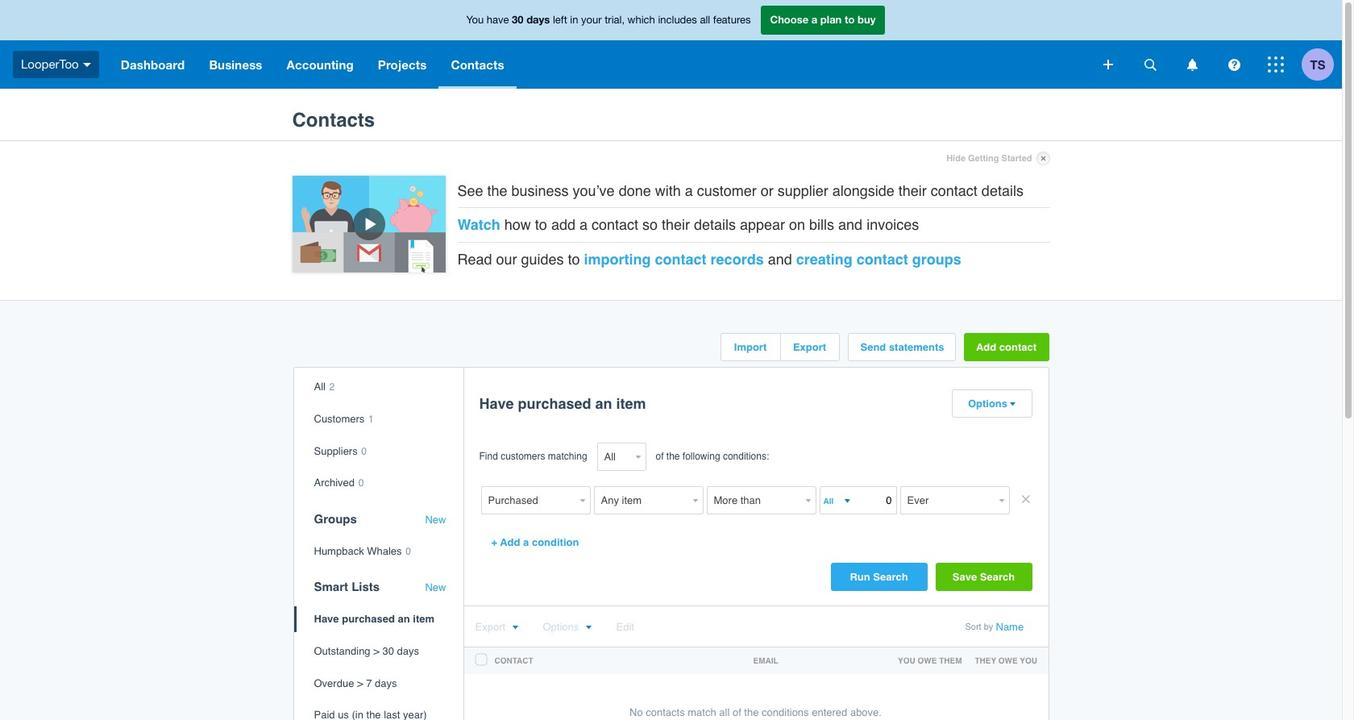 Task type: describe. For each thing, give the bounding box(es) containing it.
read
[[458, 251, 492, 268]]

1 horizontal spatial their
[[899, 182, 927, 199]]

match
[[688, 707, 717, 719]]

them
[[940, 656, 963, 666]]

all 2
[[314, 381, 335, 393]]

no
[[630, 707, 643, 719]]

your
[[582, 14, 602, 26]]

30 for you have 30 days left in your trial, which includes all features
[[512, 13, 524, 26]]

owe for you
[[918, 656, 937, 666]]

import
[[735, 341, 767, 354]]

1 vertical spatial item
[[413, 613, 435, 625]]

0 vertical spatial details
[[982, 182, 1024, 199]]

days for you have 30 days left in your trial, which includes all features
[[527, 13, 550, 26]]

1 vertical spatial of
[[733, 707, 742, 719]]

with
[[655, 182, 681, 199]]

contact inside button
[[1000, 341, 1037, 354]]

1 horizontal spatial have purchased an item
[[479, 395, 646, 412]]

0 for archived
[[359, 478, 364, 489]]

plan
[[821, 13, 842, 26]]

1
[[369, 414, 374, 425]]

1 vertical spatial add
[[500, 537, 521, 549]]

dashboard link
[[109, 40, 197, 89]]

on
[[790, 216, 806, 233]]

contact
[[495, 656, 534, 666]]

our
[[496, 251, 517, 268]]

ts
[[1311, 57, 1326, 71]]

projects
[[378, 57, 427, 72]]

have
[[487, 14, 509, 26]]

left
[[553, 14, 568, 26]]

the for see
[[488, 182, 508, 199]]

suppliers 0
[[314, 445, 367, 457]]

statements
[[889, 341, 945, 354]]

svg image inside loopertoo popup button
[[83, 63, 91, 67]]

hide getting started
[[947, 153, 1033, 164]]

hide getting started link
[[947, 149, 1050, 168]]

to for plan
[[845, 13, 855, 26]]

2
[[330, 382, 335, 393]]

0 horizontal spatial of
[[656, 451, 664, 462]]

1 vertical spatial export button
[[475, 621, 519, 633]]

1 horizontal spatial have
[[479, 395, 514, 412]]

all
[[314, 381, 326, 393]]

suppliers
[[314, 445, 358, 457]]

+ add a condition button
[[479, 529, 592, 557]]

1 horizontal spatial add
[[977, 341, 997, 354]]

all inside you have 30 days left in your trial, which includes all features
[[700, 14, 711, 26]]

the for of
[[667, 451, 680, 462]]

they
[[975, 656, 997, 666]]

run search button
[[831, 563, 928, 591]]

owe for they
[[999, 656, 1018, 666]]

> for outstanding
[[374, 645, 380, 657]]

0 for suppliers
[[362, 446, 367, 457]]

0 horizontal spatial have
[[314, 613, 339, 625]]

whales
[[367, 545, 402, 557]]

alongside
[[833, 182, 895, 199]]

1 vertical spatial and
[[768, 251, 793, 268]]

overdue > 7 days
[[314, 677, 397, 689]]

supplier
[[778, 182, 829, 199]]

name
[[996, 621, 1024, 633]]

0 horizontal spatial an
[[398, 613, 410, 625]]

1 you from the left
[[898, 656, 916, 666]]

find customers matching
[[479, 451, 588, 462]]

importing
[[584, 251, 651, 268]]

smart
[[314, 580, 348, 594]]

creating contact groups link
[[797, 251, 962, 268]]

hide
[[947, 153, 966, 164]]

you owe them
[[898, 656, 963, 666]]

a right add
[[580, 216, 588, 233]]

options for email
[[543, 621, 579, 633]]

add contact
[[977, 341, 1037, 354]]

watch
[[458, 216, 501, 233]]

save search button
[[936, 563, 1033, 591]]

7
[[366, 677, 372, 689]]

includes
[[658, 14, 697, 26]]

new for groups
[[425, 514, 446, 526]]

you've
[[573, 182, 615, 199]]

1 vertical spatial to
[[535, 216, 548, 233]]

0 horizontal spatial have purchased an item
[[314, 613, 435, 625]]

run
[[850, 571, 871, 583]]

you
[[467, 14, 484, 26]]

+ add a condition
[[492, 537, 579, 549]]

accounting
[[287, 57, 354, 72]]

0 horizontal spatial purchased
[[342, 613, 395, 625]]

2 horizontal spatial the
[[745, 707, 759, 719]]

or
[[761, 182, 774, 199]]

a right with
[[685, 182, 693, 199]]

customers 1
[[314, 413, 374, 425]]

contacts button
[[439, 40, 517, 89]]

so
[[643, 216, 658, 233]]

0 inside humpback whales 0
[[406, 546, 411, 557]]

el image for of the following conditions:
[[1010, 402, 1016, 408]]

days for overdue > 7 days
[[375, 677, 397, 689]]

entered
[[812, 707, 848, 719]]

add
[[552, 216, 576, 233]]

1 horizontal spatial export button
[[781, 334, 839, 361]]

business button
[[197, 40, 275, 89]]

add contact button
[[964, 333, 1050, 362]]

run search
[[850, 571, 909, 583]]

contacts
[[646, 707, 685, 719]]

2 you from the left
[[1020, 656, 1038, 666]]

see the business you've done with a customer or supplier alongside their contact details
[[458, 182, 1024, 199]]

accounting button
[[275, 40, 366, 89]]

import button
[[721, 334, 780, 361]]

find
[[479, 451, 498, 462]]

invoices
[[867, 216, 920, 233]]

humpback
[[314, 545, 364, 557]]

which
[[628, 14, 656, 26]]

following
[[683, 451, 721, 462]]

projects button
[[366, 40, 439, 89]]

archived
[[314, 477, 355, 489]]

watch how to add a contact so their details appear on bills and invoices
[[458, 216, 920, 233]]

1 vertical spatial all
[[720, 707, 730, 719]]

options button for email
[[543, 621, 592, 633]]



Task type: vqa. For each thing, say whether or not it's contained in the screenshot.
Search search field
no



Task type: locate. For each thing, give the bounding box(es) containing it.
1 search from the left
[[874, 571, 909, 583]]

1 vertical spatial details
[[694, 216, 736, 233]]

contacts inside "contacts" popup button
[[451, 57, 505, 72]]

to right guides
[[568, 251, 580, 268]]

started
[[1002, 153, 1033, 164]]

1 vertical spatial an
[[398, 613, 410, 625]]

> left 7
[[357, 677, 363, 689]]

of right match
[[733, 707, 742, 719]]

svg image
[[1269, 56, 1285, 73], [1145, 58, 1157, 71], [1188, 58, 1198, 71], [1229, 58, 1241, 71]]

new link for smart lists
[[425, 582, 446, 594]]

customers
[[314, 413, 365, 425]]

purchased
[[518, 395, 592, 412], [342, 613, 395, 625]]

new link
[[425, 514, 446, 526], [425, 582, 446, 594]]

done
[[619, 182, 651, 199]]

0 vertical spatial days
[[527, 13, 550, 26]]

1 horizontal spatial options button
[[953, 391, 1032, 417]]

0 right the archived
[[359, 478, 364, 489]]

1 horizontal spatial 30
[[512, 13, 524, 26]]

days right 7
[[375, 677, 397, 689]]

1 horizontal spatial search
[[981, 571, 1016, 583]]

you left them
[[898, 656, 916, 666]]

banner containing ts
[[0, 0, 1343, 89]]

>
[[374, 645, 380, 657], [357, 677, 363, 689]]

options button for of the following conditions:
[[953, 391, 1032, 417]]

buy
[[858, 13, 876, 26]]

save
[[953, 571, 978, 583]]

banner
[[0, 0, 1343, 89]]

customers
[[501, 451, 546, 462]]

1 horizontal spatial >
[[374, 645, 380, 657]]

0 horizontal spatial their
[[662, 216, 690, 233]]

a inside + add a condition button
[[523, 537, 529, 549]]

days inside banner
[[527, 13, 550, 26]]

options button
[[953, 391, 1032, 417], [543, 621, 592, 633]]

a left condition
[[523, 537, 529, 549]]

contacts down you
[[451, 57, 505, 72]]

2 search from the left
[[981, 571, 1016, 583]]

days for outstanding > 30 days
[[397, 645, 419, 657]]

to for guides
[[568, 251, 580, 268]]

they owe you
[[975, 656, 1038, 666]]

name button
[[996, 621, 1024, 633]]

2 new link from the top
[[425, 582, 446, 594]]

item up all text field
[[617, 395, 646, 412]]

2 horizontal spatial to
[[845, 13, 855, 26]]

the left conditions
[[745, 707, 759, 719]]

1 vertical spatial options
[[543, 621, 579, 633]]

to
[[845, 13, 855, 26], [535, 216, 548, 233], [568, 251, 580, 268]]

1 vertical spatial contacts
[[292, 109, 375, 132]]

0 right whales
[[406, 546, 411, 557]]

1 horizontal spatial the
[[667, 451, 680, 462]]

1 vertical spatial their
[[662, 216, 690, 233]]

0 vertical spatial 0
[[362, 446, 367, 457]]

sort
[[966, 622, 982, 633]]

0 horizontal spatial el image
[[586, 625, 592, 631]]

0 horizontal spatial export
[[475, 621, 506, 633]]

all
[[700, 14, 711, 26], [720, 707, 730, 719]]

options button down add contact
[[953, 391, 1032, 417]]

0 horizontal spatial add
[[500, 537, 521, 549]]

smart lists
[[314, 580, 380, 594]]

their up invoices
[[899, 182, 927, 199]]

export right "import" button
[[794, 341, 827, 354]]

add right +
[[500, 537, 521, 549]]

a left plan
[[812, 13, 818, 26]]

edit button
[[617, 621, 635, 633]]

svg image
[[1104, 60, 1114, 69], [83, 63, 91, 67]]

0 vertical spatial new
[[425, 514, 446, 526]]

loopertoo button
[[0, 40, 109, 89]]

0 inside suppliers 0
[[362, 446, 367, 457]]

and
[[839, 216, 863, 233], [768, 251, 793, 268]]

export button up contact
[[475, 621, 519, 633]]

read our guides to importing contact records and creating contact groups
[[458, 251, 962, 268]]

outstanding > 30 days
[[314, 645, 419, 657]]

30 for outstanding > 30 days
[[383, 645, 394, 657]]

0 horizontal spatial the
[[488, 182, 508, 199]]

a
[[812, 13, 818, 26], [685, 182, 693, 199], [580, 216, 588, 233], [523, 537, 529, 549]]

0 vertical spatial export
[[794, 341, 827, 354]]

business
[[512, 182, 569, 199]]

search for run search
[[874, 571, 909, 583]]

2 vertical spatial to
[[568, 251, 580, 268]]

matching
[[548, 451, 588, 462]]

1 vertical spatial export
[[475, 621, 506, 633]]

0 horizontal spatial owe
[[918, 656, 937, 666]]

search for save search
[[981, 571, 1016, 583]]

sort by name
[[966, 621, 1024, 633]]

save search
[[953, 571, 1016, 583]]

1 horizontal spatial all
[[720, 707, 730, 719]]

an up all text field
[[596, 395, 613, 412]]

have down smart
[[314, 613, 339, 625]]

None text field
[[481, 487, 576, 515], [707, 487, 802, 515], [820, 487, 897, 515], [900, 487, 996, 515], [481, 487, 576, 515], [707, 487, 802, 515], [820, 487, 897, 515], [900, 487, 996, 515]]

groups
[[913, 251, 962, 268]]

1 horizontal spatial export
[[794, 341, 827, 354]]

contact
[[931, 182, 978, 199], [592, 216, 639, 233], [655, 251, 707, 268], [857, 251, 909, 268], [1000, 341, 1037, 354]]

a inside banner
[[812, 13, 818, 26]]

0 vertical spatial all
[[700, 14, 711, 26]]

30 up overdue > 7 days on the left of the page
[[383, 645, 394, 657]]

and right bills
[[839, 216, 863, 233]]

0 horizontal spatial options
[[543, 621, 579, 633]]

export button right "import" button
[[781, 334, 839, 361]]

1 vertical spatial purchased
[[342, 613, 395, 625]]

0 vertical spatial contacts
[[451, 57, 505, 72]]

search right save
[[981, 571, 1016, 583]]

importing contact records link
[[584, 251, 764, 268]]

0 horizontal spatial you
[[898, 656, 916, 666]]

guides
[[521, 251, 564, 268]]

choose
[[771, 13, 809, 26]]

owe right they in the bottom right of the page
[[999, 656, 1018, 666]]

0 vertical spatial their
[[899, 182, 927, 199]]

1 vertical spatial new link
[[425, 582, 446, 594]]

add
[[977, 341, 997, 354], [500, 537, 521, 549]]

an up outstanding > 30 days
[[398, 613, 410, 625]]

0 vertical spatial options
[[969, 398, 1008, 410]]

1 vertical spatial have purchased an item
[[314, 613, 435, 625]]

0 vertical spatial new link
[[425, 514, 446, 526]]

to left add
[[535, 216, 548, 233]]

days up overdue > 7 days on the left of the page
[[397, 645, 419, 657]]

of the following conditions:
[[656, 451, 770, 462]]

el image down add contact
[[1010, 402, 1016, 408]]

groups
[[314, 512, 357, 526]]

0 horizontal spatial 30
[[383, 645, 394, 657]]

None text field
[[594, 487, 689, 515], [821, 492, 842, 509], [594, 487, 689, 515], [821, 492, 842, 509]]

have purchased an item
[[479, 395, 646, 412], [314, 613, 435, 625]]

in
[[570, 14, 579, 26]]

bills
[[810, 216, 835, 233]]

1 new link from the top
[[425, 514, 446, 526]]

1 horizontal spatial you
[[1020, 656, 1038, 666]]

have purchased an item up outstanding > 30 days
[[314, 613, 435, 625]]

1 horizontal spatial an
[[596, 395, 613, 412]]

conditions:
[[723, 451, 770, 462]]

their right so
[[662, 216, 690, 233]]

1 horizontal spatial to
[[568, 251, 580, 268]]

0 horizontal spatial options button
[[543, 621, 592, 633]]

humpback whales 0
[[314, 545, 411, 557]]

1 horizontal spatial contacts
[[451, 57, 505, 72]]

no contacts match all of the conditions entered above.
[[630, 707, 882, 719]]

0 horizontal spatial export button
[[475, 621, 519, 633]]

creating
[[797, 251, 853, 268]]

see
[[458, 182, 484, 199]]

el image left edit
[[586, 625, 592, 631]]

0 horizontal spatial item
[[413, 613, 435, 625]]

2 owe from the left
[[999, 656, 1018, 666]]

1 horizontal spatial and
[[839, 216, 863, 233]]

the left following
[[667, 451, 680, 462]]

1 horizontal spatial item
[[617, 395, 646, 412]]

> right outstanding
[[374, 645, 380, 657]]

0 horizontal spatial >
[[357, 677, 363, 689]]

options button right el image
[[543, 621, 592, 633]]

0 vertical spatial el image
[[1010, 402, 1016, 408]]

1 horizontal spatial el image
[[1010, 402, 1016, 408]]

options right el image
[[543, 621, 579, 633]]

0 vertical spatial the
[[488, 182, 508, 199]]

options inside button
[[969, 398, 1008, 410]]

their
[[899, 182, 927, 199], [662, 216, 690, 233]]

send
[[861, 341, 887, 354]]

0 horizontal spatial contacts
[[292, 109, 375, 132]]

records
[[711, 251, 764, 268]]

el image
[[512, 625, 519, 631]]

el image for email
[[586, 625, 592, 631]]

owe left them
[[918, 656, 937, 666]]

1 vertical spatial have
[[314, 613, 339, 625]]

export left el image
[[475, 621, 506, 633]]

an
[[596, 395, 613, 412], [398, 613, 410, 625]]

0 vertical spatial have
[[479, 395, 514, 412]]

1 vertical spatial days
[[397, 645, 419, 657]]

0 vertical spatial options button
[[953, 391, 1032, 417]]

have up find
[[479, 395, 514, 412]]

0 horizontal spatial to
[[535, 216, 548, 233]]

1 horizontal spatial owe
[[999, 656, 1018, 666]]

contacts
[[451, 57, 505, 72], [292, 109, 375, 132]]

overdue
[[314, 677, 354, 689]]

1 horizontal spatial svg image
[[1104, 60, 1114, 69]]

30 inside banner
[[512, 13, 524, 26]]

features
[[714, 14, 751, 26]]

have purchased an item up matching
[[479, 395, 646, 412]]

add right statements
[[977, 341, 997, 354]]

details up the read our guides to importing contact records and creating contact groups
[[694, 216, 736, 233]]

0 vertical spatial have purchased an item
[[479, 395, 646, 412]]

appear
[[740, 216, 786, 233]]

1 horizontal spatial details
[[982, 182, 1024, 199]]

trial,
[[605, 14, 625, 26]]

0 vertical spatial and
[[839, 216, 863, 233]]

0 vertical spatial add
[[977, 341, 997, 354]]

1 vertical spatial options button
[[543, 621, 592, 633]]

options for of the following conditions:
[[969, 398, 1008, 410]]

send statements
[[861, 341, 945, 354]]

1 horizontal spatial purchased
[[518, 395, 592, 412]]

of left following
[[656, 451, 664, 462]]

1 vertical spatial >
[[357, 677, 363, 689]]

1 horizontal spatial of
[[733, 707, 742, 719]]

2 vertical spatial 0
[[406, 546, 411, 557]]

new for smart lists
[[425, 582, 446, 594]]

0 right suppliers
[[362, 446, 367, 457]]

contacts down accounting dropdown button
[[292, 109, 375, 132]]

el image
[[1010, 402, 1016, 408], [586, 625, 592, 631]]

lists
[[352, 580, 380, 594]]

new link for groups
[[425, 514, 446, 526]]

days left left
[[527, 13, 550, 26]]

all right match
[[720, 707, 730, 719]]

outstanding
[[314, 645, 371, 657]]

business
[[209, 57, 263, 72]]

0 vertical spatial of
[[656, 451, 664, 462]]

1 vertical spatial 0
[[359, 478, 364, 489]]

you down name button
[[1020, 656, 1038, 666]]

customer
[[697, 182, 757, 199]]

conditions
[[762, 707, 809, 719]]

0 vertical spatial an
[[596, 395, 613, 412]]

1 new from the top
[[425, 514, 446, 526]]

1 vertical spatial el image
[[586, 625, 592, 631]]

> for overdue
[[357, 677, 363, 689]]

1 vertical spatial new
[[425, 582, 446, 594]]

send statements button
[[849, 334, 955, 361]]

2 new from the top
[[425, 582, 446, 594]]

email
[[754, 656, 779, 666]]

30 right have
[[512, 13, 524, 26]]

edit
[[617, 621, 635, 633]]

0 vertical spatial purchased
[[518, 395, 592, 412]]

have
[[479, 395, 514, 412], [314, 613, 339, 625]]

0 horizontal spatial all
[[700, 14, 711, 26]]

by
[[984, 622, 994, 633]]

1 owe from the left
[[918, 656, 937, 666]]

condition
[[532, 537, 579, 549]]

0 vertical spatial export button
[[781, 334, 839, 361]]

0 inside archived 0
[[359, 478, 364, 489]]

0 horizontal spatial svg image
[[83, 63, 91, 67]]

+
[[492, 537, 498, 549]]

dashboard
[[121, 57, 185, 72]]

1 vertical spatial the
[[667, 451, 680, 462]]

0 vertical spatial item
[[617, 395, 646, 412]]

of
[[656, 451, 664, 462], [733, 707, 742, 719]]

details down hide getting started link
[[982, 182, 1024, 199]]

1 vertical spatial 30
[[383, 645, 394, 657]]

options
[[969, 398, 1008, 410], [543, 621, 579, 633]]

purchased up outstanding > 30 days
[[342, 613, 395, 625]]

all left the features
[[700, 14, 711, 26]]

purchased up matching
[[518, 395, 592, 412]]

0 horizontal spatial details
[[694, 216, 736, 233]]

2 vertical spatial days
[[375, 677, 397, 689]]

and down on
[[768, 251, 793, 268]]

archived 0
[[314, 477, 364, 489]]

0 vertical spatial to
[[845, 13, 855, 26]]

the
[[488, 182, 508, 199], [667, 451, 680, 462], [745, 707, 759, 719]]

options down add contact
[[969, 398, 1008, 410]]

item up outstanding > 30 days
[[413, 613, 435, 625]]

1 horizontal spatial options
[[969, 398, 1008, 410]]

search right run
[[874, 571, 909, 583]]

to left buy
[[845, 13, 855, 26]]

the right see
[[488, 182, 508, 199]]

All text field
[[597, 443, 632, 471]]

2 vertical spatial the
[[745, 707, 759, 719]]



